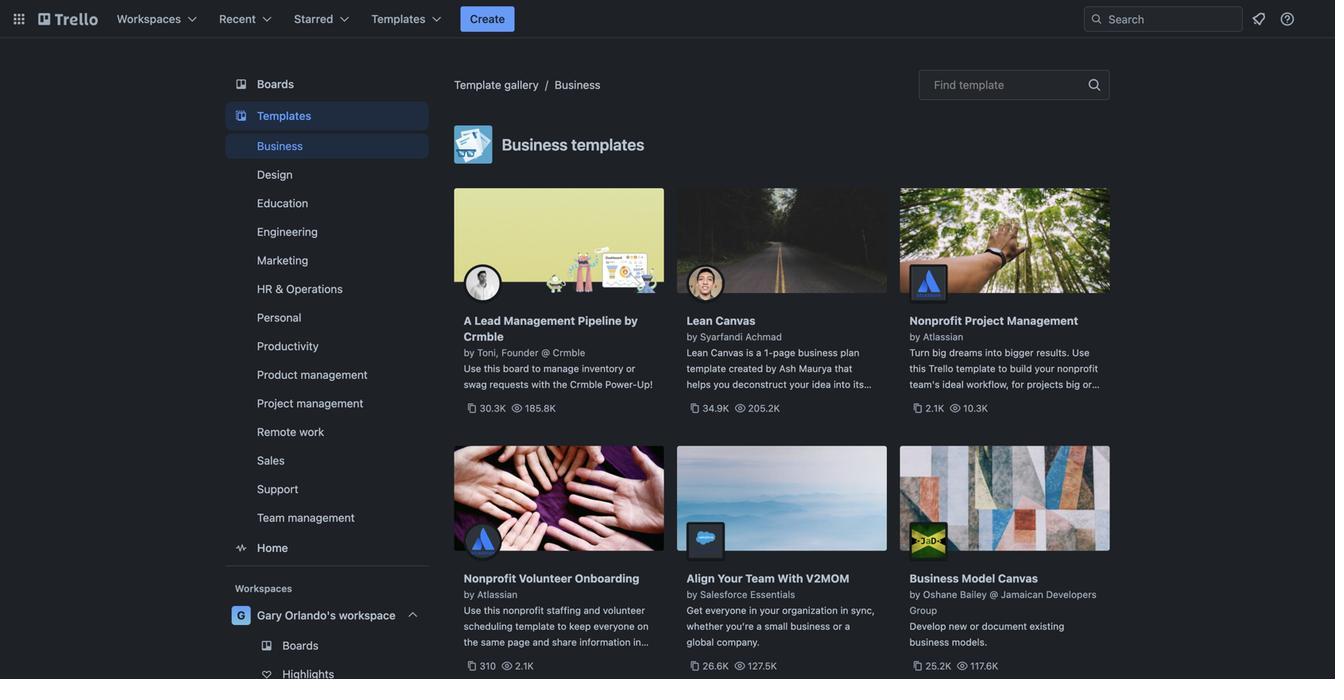 Task type: describe. For each thing, give the bounding box(es) containing it.
toni, founder @ crmble image
[[464, 265, 502, 303]]

is
[[747, 347, 754, 359]]

templates inside dropdown button
[[372, 12, 426, 25]]

productivity link
[[225, 334, 429, 359]]

business up design
[[257, 140, 303, 153]]

created
[[729, 363, 763, 375]]

hr & operations link
[[225, 277, 429, 302]]

design link
[[225, 162, 429, 188]]

bigger
[[1005, 347, 1034, 359]]

you
[[714, 379, 730, 390]]

1 vertical spatial and
[[533, 637, 550, 648]]

home
[[257, 542, 288, 555]]

achmad
[[746, 332, 782, 343]]

or inside a lead management pipeline by crmble by toni, founder @ crmble use this board to manage inventory or swag requests with the crmble power-up!
[[626, 363, 636, 375]]

34.9k
[[703, 403, 730, 414]]

information
[[580, 637, 631, 648]]

the inside a lead management pipeline by crmble by toni, founder @ crmble use this board to manage inventory or swag requests with the crmble power-up!
[[553, 379, 568, 390]]

atlassian image for nonprofit volunteer onboarding
[[464, 523, 502, 561]]

by left toni,
[[464, 347, 475, 359]]

1 vertical spatial templates
[[257, 109, 311, 122]]

management for team management
[[288, 512, 355, 525]]

template inside nonprofit project management by atlassian turn big dreams into bigger results. use this trello template to build your nonprofit team's ideal workflow, for projects big or small.
[[957, 363, 996, 375]]

nonprofit inside nonprofit project management by atlassian turn big dreams into bigger results. use this trello template to build your nonprofit team's ideal workflow, for projects big or small.
[[1058, 363, 1099, 375]]

engineering link
[[225, 219, 429, 245]]

business down "gallery"
[[502, 135, 568, 154]]

for
[[1012, 379, 1025, 390]]

nonprofit for nonprofit project management
[[910, 314, 963, 328]]

assumptions.
[[705, 395, 765, 406]]

projects
[[1027, 379, 1064, 390]]

product management
[[257, 369, 368, 382]]

education
[[257, 197, 308, 210]]

hr & operations
[[257, 283, 343, 296]]

models.
[[952, 637, 988, 648]]

document
[[982, 621, 1028, 633]]

sales link
[[225, 448, 429, 474]]

a
[[464, 314, 472, 328]]

into inside nonprofit project management by atlassian turn big dreams into bigger results. use this trello template to build your nonprofit team's ideal workflow, for projects big or small.
[[986, 347, 1003, 359]]

1 boards link from the top
[[225, 70, 429, 99]]

scheduling
[[464, 621, 513, 633]]

results.
[[1037, 347, 1070, 359]]

or inside business model canvas by oshane bailey @ jamaican developers group develop new or document existing business models.
[[970, 621, 980, 633]]

bailey
[[961, 590, 987, 601]]

205.2k
[[748, 403, 780, 414]]

board
[[503, 363, 529, 375]]

ash
[[780, 363, 797, 375]]

design
[[257, 168, 293, 181]]

management for lead
[[504, 314, 575, 328]]

1 vertical spatial canvas
[[711, 347, 744, 359]]

support
[[257, 483, 299, 496]]

use inside nonprofit volunteer onboarding by atlassian use this nonprofit staffing and volunteer scheduling template to keep everyone on the same page and share information in real-time.
[[464, 606, 481, 617]]

turn
[[910, 347, 930, 359]]

onboarding
[[575, 573, 640, 586]]

0 vertical spatial canvas
[[716, 314, 756, 328]]

develop
[[910, 621, 947, 633]]

0 vertical spatial crmble
[[464, 330, 504, 344]]

switch to… image
[[11, 11, 27, 27]]

whether
[[687, 621, 724, 633]]

business model canvas by oshane bailey @ jamaican developers group develop new or document existing business models.
[[910, 573, 1097, 648]]

to inside a lead management pipeline by crmble by toni, founder @ crmble use this board to manage inventory or swag requests with the crmble power-up!
[[532, 363, 541, 375]]

a lead management pipeline by crmble by toni, founder @ crmble use this board to manage inventory or swag requests with the crmble power-up!
[[464, 314, 653, 390]]

boards for 1st boards link
[[257, 78, 294, 91]]

lead
[[475, 314, 501, 328]]

trello
[[929, 363, 954, 375]]

business inside business model canvas by oshane bailey @ jamaican developers group develop new or document existing business models.
[[910, 573, 959, 586]]

find
[[935, 78, 957, 91]]

@ inside a lead management pipeline by crmble by toni, founder @ crmble use this board to manage inventory or swag requests with the crmble power-up!
[[542, 347, 550, 359]]

starred
[[294, 12, 333, 25]]

1 horizontal spatial 2.1k
[[926, 403, 945, 414]]

keep
[[570, 621, 591, 633]]

home link
[[225, 534, 429, 563]]

template inside field
[[960, 78, 1005, 91]]

use for nonprofit project management
[[1073, 347, 1090, 359]]

to inside nonprofit volunteer onboarding by atlassian use this nonprofit staffing and volunteer scheduling template to keep everyone on the same page and share information in real-time.
[[558, 621, 567, 633]]

1 horizontal spatial big
[[1067, 379, 1081, 390]]

gary
[[257, 609, 282, 623]]

small.
[[910, 395, 936, 406]]

1 horizontal spatial business link
[[555, 78, 601, 91]]

syarfandi
[[701, 332, 743, 343]]

a down the "v2mom"
[[845, 621, 851, 633]]

sales
[[257, 454, 285, 468]]

use for a lead management pipeline by crmble
[[464, 363, 481, 375]]

1 horizontal spatial in
[[750, 606, 757, 617]]

gary orlando (garyorlando) image
[[1307, 10, 1326, 29]]

sync,
[[852, 606, 875, 617]]

page inside nonprofit volunteer onboarding by atlassian use this nonprofit staffing and volunteer scheduling template to keep everyone on the same page and share information in real-time.
[[508, 637, 530, 648]]

by inside the align your team with v2mom by salesforce essentials get everyone in your organization in sync, whether you're a small business or a global company.
[[687, 590, 698, 601]]

project inside project management link
[[257, 397, 294, 410]]

project management link
[[225, 391, 429, 417]]

productivity
[[257, 340, 319, 353]]

by inside nonprofit project management by atlassian turn big dreams into bigger results. use this trello template to build your nonprofit team's ideal workflow, for projects big or small.
[[910, 332, 921, 343]]

boards for 2nd boards link
[[283, 640, 319, 653]]

share
[[552, 637, 577, 648]]

starred button
[[285, 6, 359, 32]]

essentials
[[751, 590, 796, 601]]

workspaces button
[[107, 6, 207, 32]]

or inside nonprofit project management by atlassian turn big dreams into bigger results. use this trello template to build your nonprofit team's ideal workflow, for projects big or small.
[[1083, 379, 1093, 390]]

group
[[910, 606, 938, 617]]

back to home image
[[38, 6, 98, 32]]

volunteer
[[519, 573, 572, 586]]

26.6k
[[703, 661, 729, 672]]

&
[[276, 283, 283, 296]]

real-
[[464, 653, 485, 664]]

business inside the align your team with v2mom by salesforce essentials get everyone in your organization in sync, whether you're a small business or a global company.
[[791, 621, 831, 633]]

template gallery
[[454, 78, 539, 91]]

requests
[[490, 379, 529, 390]]

personal
[[257, 311, 302, 324]]

developers
[[1047, 590, 1097, 601]]

atlassian for project
[[924, 332, 964, 343]]

gallery
[[505, 78, 539, 91]]

templates link
[[225, 102, 429, 130]]

310
[[480, 661, 496, 672]]

business icon image
[[454, 126, 493, 164]]

search image
[[1091, 13, 1104, 25]]

salesforce
[[701, 590, 748, 601]]

business templates
[[502, 135, 645, 154]]

work
[[300, 426, 324, 439]]

on
[[638, 621, 649, 633]]

plan
[[841, 347, 860, 359]]

in inside nonprofit volunteer onboarding by atlassian use this nonprofit staffing and volunteer scheduling template to keep everyone on the same page and share information in real-time.
[[634, 637, 642, 648]]

a inside lean canvas by syarfandi achmad lean canvas is a 1-page business plan template created by ash maurya that helps you deconstruct your idea into its key assumptions.
[[757, 347, 762, 359]]

2 horizontal spatial in
[[841, 606, 849, 617]]

maurya
[[799, 363, 832, 375]]

education link
[[225, 191, 429, 216]]

by down 1-
[[766, 363, 777, 375]]

v2mom
[[806, 573, 850, 586]]

oshane
[[924, 590, 958, 601]]

oshane bailey @ jamaican developers group image
[[910, 523, 948, 561]]

Search field
[[1104, 7, 1243, 31]]

nonprofit for nonprofit volunteer onboarding
[[464, 573, 516, 586]]

dreams
[[950, 347, 983, 359]]

marketing link
[[225, 248, 429, 274]]

a left small on the bottom right of the page
[[757, 621, 762, 633]]

0 vertical spatial big
[[933, 347, 947, 359]]

its
[[854, 379, 864, 390]]

your inside lean canvas by syarfandi achmad lean canvas is a 1-page business plan template created by ash maurya that helps you deconstruct your idea into its key assumptions.
[[790, 379, 810, 390]]

model
[[962, 573, 996, 586]]

2 boards link from the top
[[225, 634, 429, 659]]

everyone inside the align your team with v2mom by salesforce essentials get everyone in your organization in sync, whether you're a small business or a global company.
[[706, 606, 747, 617]]



Task type: locate. For each thing, give the bounding box(es) containing it.
0 horizontal spatial in
[[634, 637, 642, 648]]

global
[[687, 637, 714, 648]]

boards down orlando's
[[283, 640, 319, 653]]

template
[[960, 78, 1005, 91], [687, 363, 727, 375], [957, 363, 996, 375], [516, 621, 555, 633]]

recent
[[219, 12, 256, 25]]

1 horizontal spatial workspaces
[[235, 584, 292, 595]]

support link
[[225, 477, 429, 503]]

everyone up information
[[594, 621, 635, 633]]

your inside nonprofit project management by atlassian turn big dreams into bigger results. use this trello template to build your nonprofit team's ideal workflow, for projects big or small.
[[1035, 363, 1055, 375]]

to left build
[[999, 363, 1008, 375]]

template up helps
[[687, 363, 727, 375]]

1 vertical spatial 2.1k
[[515, 661, 534, 672]]

your down ash on the right bottom of the page
[[790, 379, 810, 390]]

existing
[[1030, 621, 1065, 633]]

business inside lean canvas by syarfandi achmad lean canvas is a 1-page business plan template created by ash maurya that helps you deconstruct your idea into its key assumptions.
[[799, 347, 838, 359]]

boards link up "templates" link
[[225, 70, 429, 99]]

30.3k
[[480, 403, 506, 414]]

the inside nonprofit volunteer onboarding by atlassian use this nonprofit staffing and volunteer scheduling template to keep everyone on the same page and share information in real-time.
[[464, 637, 479, 648]]

lean
[[687, 314, 713, 328], [687, 347, 708, 359]]

templates right template board icon
[[257, 109, 311, 122]]

0 vertical spatial and
[[584, 606, 601, 617]]

your inside the align your team with v2mom by salesforce essentials get everyone in your organization in sync, whether you're a small business or a global company.
[[760, 606, 780, 617]]

management down productivity link
[[301, 369, 368, 382]]

0 vertical spatial management
[[301, 369, 368, 382]]

template down staffing
[[516, 621, 555, 633]]

big
[[933, 347, 947, 359], [1067, 379, 1081, 390]]

by up group
[[910, 590, 921, 601]]

organization
[[783, 606, 838, 617]]

0 horizontal spatial project
[[257, 397, 294, 410]]

ideal
[[943, 379, 964, 390]]

management up founder
[[504, 314, 575, 328]]

1 vertical spatial your
[[790, 379, 810, 390]]

into inside lean canvas by syarfandi achmad lean canvas is a 1-page business plan template created by ash maurya that helps you deconstruct your idea into its key assumptions.
[[834, 379, 851, 390]]

0 horizontal spatial into
[[834, 379, 851, 390]]

everyone inside nonprofit volunteer onboarding by atlassian use this nonprofit staffing and volunteer scheduling template to keep everyone on the same page and share information in real-time.
[[594, 621, 635, 633]]

staffing
[[547, 606, 581, 617]]

1 vertical spatial nonprofit
[[503, 606, 544, 617]]

0 horizontal spatial team
[[257, 512, 285, 525]]

1 horizontal spatial management
[[1007, 314, 1079, 328]]

get
[[687, 606, 703, 617]]

management down product management link
[[297, 397, 364, 410]]

this inside a lead management pipeline by crmble by toni, founder @ crmble use this board to manage inventory or swag requests with the crmble power-up!
[[484, 363, 501, 375]]

templates
[[372, 12, 426, 25], [257, 109, 311, 122]]

1 vertical spatial workspaces
[[235, 584, 292, 595]]

recent button
[[210, 6, 281, 32]]

1 management from the left
[[504, 314, 575, 328]]

use inside nonprofit project management by atlassian turn big dreams into bigger results. use this trello template to build your nonprofit team's ideal workflow, for projects big or small.
[[1073, 347, 1090, 359]]

business down develop
[[910, 637, 950, 648]]

templates right starred popup button
[[372, 12, 426, 25]]

helps
[[687, 379, 711, 390]]

management for project management
[[297, 397, 364, 410]]

185.8k
[[525, 403, 556, 414]]

0 vertical spatial your
[[1035, 363, 1055, 375]]

project
[[965, 314, 1005, 328], [257, 397, 294, 410]]

canvas up "jamaican"
[[999, 573, 1039, 586]]

nonprofit project management by atlassian turn big dreams into bigger results. use this trello template to build your nonprofit team's ideal workflow, for projects big or small.
[[910, 314, 1099, 406]]

page up ash on the right bottom of the page
[[773, 347, 796, 359]]

align
[[687, 573, 715, 586]]

@ inside business model canvas by oshane bailey @ jamaican developers group develop new or document existing business models.
[[990, 590, 999, 601]]

0 horizontal spatial page
[[508, 637, 530, 648]]

management down support link
[[288, 512, 355, 525]]

0 vertical spatial atlassian image
[[910, 265, 948, 303]]

canvas down syarfandi
[[711, 347, 744, 359]]

0 horizontal spatial @
[[542, 347, 550, 359]]

into
[[986, 347, 1003, 359], [834, 379, 851, 390]]

template inside nonprofit volunteer onboarding by atlassian use this nonprofit staffing and volunteer scheduling template to keep everyone on the same page and share information in real-time.
[[516, 621, 555, 633]]

and left share
[[533, 637, 550, 648]]

crmble up manage
[[553, 347, 586, 359]]

this up scheduling
[[484, 606, 501, 617]]

everyone down salesforce at the bottom
[[706, 606, 747, 617]]

0 vertical spatial team
[[257, 512, 285, 525]]

0 vertical spatial business
[[799, 347, 838, 359]]

0 horizontal spatial nonprofit
[[464, 573, 516, 586]]

your up projects
[[1035, 363, 1055, 375]]

0 vertical spatial nonprofit
[[910, 314, 963, 328]]

crmble down lead
[[464, 330, 504, 344]]

management for project
[[1007, 314, 1079, 328]]

idea
[[812, 379, 831, 390]]

117.6k
[[971, 661, 999, 672]]

in down on
[[634, 637, 642, 648]]

2 vertical spatial your
[[760, 606, 780, 617]]

10.3k
[[964, 403, 989, 414]]

lean canvas by syarfandi achmad lean canvas is a 1-page business plan template created by ash maurya that helps you deconstruct your idea into its key assumptions.
[[687, 314, 864, 406]]

0 vertical spatial project
[[965, 314, 1005, 328]]

0 horizontal spatial atlassian image
[[464, 523, 502, 561]]

use up swag on the bottom left of page
[[464, 363, 481, 375]]

2 vertical spatial business
[[910, 637, 950, 648]]

0 notifications image
[[1250, 10, 1269, 29]]

use up scheduling
[[464, 606, 481, 617]]

marketing
[[257, 254, 308, 267]]

1 horizontal spatial team
[[746, 573, 775, 586]]

template right find
[[960, 78, 1005, 91]]

in left the sync,
[[841, 606, 849, 617]]

1 horizontal spatial @
[[990, 590, 999, 601]]

boards link
[[225, 70, 429, 99], [225, 634, 429, 659]]

Find template field
[[920, 70, 1110, 100]]

0 vertical spatial atlassian
[[924, 332, 964, 343]]

0 horizontal spatial the
[[464, 637, 479, 648]]

nonprofit
[[1058, 363, 1099, 375], [503, 606, 544, 617]]

0 vertical spatial into
[[986, 347, 1003, 359]]

1 horizontal spatial nonprofit
[[910, 314, 963, 328]]

1 horizontal spatial project
[[965, 314, 1005, 328]]

1 horizontal spatial page
[[773, 347, 796, 359]]

0 horizontal spatial big
[[933, 347, 947, 359]]

this down toni,
[[484, 363, 501, 375]]

0 vertical spatial page
[[773, 347, 796, 359]]

project up remote
[[257, 397, 294, 410]]

nonprofit inside nonprofit volunteer onboarding by atlassian use this nonprofit staffing and volunteer scheduling template to keep everyone on the same page and share information in real-time.
[[464, 573, 516, 586]]

1 horizontal spatial and
[[584, 606, 601, 617]]

1 vertical spatial into
[[834, 379, 851, 390]]

by up the get
[[687, 590, 698, 601]]

business up oshane
[[910, 573, 959, 586]]

business
[[555, 78, 601, 91], [502, 135, 568, 154], [257, 140, 303, 153], [910, 573, 959, 586]]

or down organization
[[833, 621, 843, 633]]

jamaican
[[1001, 590, 1044, 601]]

home image
[[232, 539, 251, 558]]

0 horizontal spatial everyone
[[594, 621, 635, 633]]

0 vertical spatial lean
[[687, 314, 713, 328]]

boards
[[257, 78, 294, 91], [283, 640, 319, 653]]

workspace
[[339, 609, 396, 623]]

by up turn
[[910, 332, 921, 343]]

team management link
[[225, 506, 429, 531]]

time.
[[485, 653, 507, 664]]

0 vertical spatial business link
[[555, 78, 601, 91]]

1 vertical spatial page
[[508, 637, 530, 648]]

nonprofit inside nonprofit project management by atlassian turn big dreams into bigger results. use this trello template to build your nonprofit team's ideal workflow, for projects big or small.
[[910, 314, 963, 328]]

this inside nonprofit volunteer onboarding by atlassian use this nonprofit staffing and volunteer scheduling template to keep everyone on the same page and share information in real-time.
[[484, 606, 501, 617]]

2 vertical spatial use
[[464, 606, 481, 617]]

with
[[778, 573, 804, 586]]

nonprofit up scheduling
[[503, 606, 544, 617]]

0 vertical spatial everyone
[[706, 606, 747, 617]]

big right projects
[[1067, 379, 1081, 390]]

0 vertical spatial nonprofit
[[1058, 363, 1099, 375]]

1 horizontal spatial everyone
[[706, 606, 747, 617]]

0 horizontal spatial management
[[504, 314, 575, 328]]

1 vertical spatial boards link
[[225, 634, 429, 659]]

align your team with v2mom by salesforce essentials get everyone in your organization in sync, whether you're a small business or a global company.
[[687, 573, 875, 648]]

1 vertical spatial use
[[464, 363, 481, 375]]

boards right board image
[[257, 78, 294, 91]]

1 vertical spatial big
[[1067, 379, 1081, 390]]

to
[[532, 363, 541, 375], [999, 363, 1008, 375], [558, 621, 567, 633]]

1 vertical spatial boards
[[283, 640, 319, 653]]

into down the "that"
[[834, 379, 851, 390]]

1 vertical spatial team
[[746, 573, 775, 586]]

to inside nonprofit project management by atlassian turn big dreams into bigger results. use this trello template to build your nonprofit team's ideal workflow, for projects big or small.
[[999, 363, 1008, 375]]

this down turn
[[910, 363, 926, 375]]

team management
[[257, 512, 355, 525]]

board image
[[232, 75, 251, 94]]

project management
[[257, 397, 364, 410]]

salesforce essentials image
[[687, 523, 725, 561]]

lean up syarfandi
[[687, 314, 713, 328]]

nonprofit up scheduling
[[464, 573, 516, 586]]

business down organization
[[791, 621, 831, 633]]

find template
[[935, 78, 1005, 91]]

project inside nonprofit project management by atlassian turn big dreams into bigger results. use this trello template to build your nonprofit team's ideal workflow, for projects big or small.
[[965, 314, 1005, 328]]

new
[[949, 621, 968, 633]]

pipeline
[[578, 314, 622, 328]]

1 lean from the top
[[687, 314, 713, 328]]

your
[[718, 573, 743, 586]]

atlassian image
[[910, 265, 948, 303], [464, 523, 502, 561]]

0 vertical spatial @
[[542, 347, 550, 359]]

the up real-
[[464, 637, 479, 648]]

2 management from the left
[[1007, 314, 1079, 328]]

team's
[[910, 379, 940, 390]]

atlassian image for nonprofit project management
[[910, 265, 948, 303]]

your down essentials
[[760, 606, 780, 617]]

management inside nonprofit project management by atlassian turn big dreams into bigger results. use this trello template to build your nonprofit team's ideal workflow, for projects big or small.
[[1007, 314, 1079, 328]]

canvas
[[716, 314, 756, 328], [711, 347, 744, 359], [999, 573, 1039, 586]]

template gallery link
[[454, 78, 539, 91]]

crmble
[[464, 330, 504, 344], [553, 347, 586, 359], [570, 379, 603, 390]]

your
[[1035, 363, 1055, 375], [790, 379, 810, 390], [760, 606, 780, 617]]

atlassian inside nonprofit project management by atlassian turn big dreams into bigger results. use this trello template to build your nonprofit team's ideal workflow, for projects big or small.
[[924, 332, 964, 343]]

key
[[687, 395, 702, 406]]

2 vertical spatial canvas
[[999, 573, 1039, 586]]

2 horizontal spatial your
[[1035, 363, 1055, 375]]

by left syarfandi
[[687, 332, 698, 343]]

workspaces
[[117, 12, 181, 25], [235, 584, 292, 595]]

2 vertical spatial management
[[288, 512, 355, 525]]

team down the support
[[257, 512, 285, 525]]

or right projects
[[1083, 379, 1093, 390]]

by up scheduling
[[464, 590, 475, 601]]

atlassian up scheduling
[[478, 590, 518, 601]]

management inside a lead management pipeline by crmble by toni, founder @ crmble use this board to manage inventory or swag requests with the crmble power-up!
[[504, 314, 575, 328]]

this for crmble
[[484, 363, 501, 375]]

0 vertical spatial boards link
[[225, 70, 429, 99]]

team
[[257, 512, 285, 525], [746, 573, 775, 586]]

business link
[[555, 78, 601, 91], [225, 134, 429, 159]]

founder
[[502, 347, 539, 359]]

2 horizontal spatial to
[[999, 363, 1008, 375]]

1 vertical spatial project
[[257, 397, 294, 410]]

@ right "bailey"
[[990, 590, 999, 601]]

1 horizontal spatial nonprofit
[[1058, 363, 1099, 375]]

or inside the align your team with v2mom by salesforce essentials get everyone in your organization in sync, whether you're a small business or a global company.
[[833, 621, 843, 633]]

business
[[799, 347, 838, 359], [791, 621, 831, 633], [910, 637, 950, 648]]

a
[[757, 347, 762, 359], [757, 621, 762, 633], [845, 621, 851, 633]]

1 horizontal spatial to
[[558, 621, 567, 633]]

business link right "gallery"
[[555, 78, 601, 91]]

0 horizontal spatial templates
[[257, 109, 311, 122]]

2.1k down team's
[[926, 403, 945, 414]]

2 vertical spatial crmble
[[570, 379, 603, 390]]

nonprofit down results.
[[1058, 363, 1099, 375]]

0 horizontal spatial atlassian
[[478, 590, 518, 601]]

boards link down gary orlando's workspace
[[225, 634, 429, 659]]

nonprofit inside nonprofit volunteer onboarding by atlassian use this nonprofit staffing and volunteer scheduling template to keep everyone on the same page and share information in real-time.
[[503, 606, 544, 617]]

0 vertical spatial use
[[1073, 347, 1090, 359]]

atlassian inside nonprofit volunteer onboarding by atlassian use this nonprofit staffing and volunteer scheduling template to keep everyone on the same page and share information in real-time.
[[478, 590, 518, 601]]

hr
[[257, 283, 273, 296]]

same
[[481, 637, 505, 648]]

page inside lean canvas by syarfandi achmad lean canvas is a 1-page business plan template created by ash maurya that helps you deconstruct your idea into its key assumptions.
[[773, 347, 796, 359]]

1 horizontal spatial into
[[986, 347, 1003, 359]]

project up dreams
[[965, 314, 1005, 328]]

canvas up syarfandi
[[716, 314, 756, 328]]

that
[[835, 363, 853, 375]]

this for turn
[[910, 363, 926, 375]]

127.5k
[[748, 661, 777, 672]]

1 vertical spatial atlassian
[[478, 590, 518, 601]]

lean down syarfandi
[[687, 347, 708, 359]]

small
[[765, 621, 788, 633]]

team inside the align your team with v2mom by salesforce essentials get everyone in your organization in sync, whether you're a small business or a global company.
[[746, 573, 775, 586]]

workspaces inside dropdown button
[[117, 12, 181, 25]]

1 vertical spatial management
[[297, 397, 364, 410]]

template inside lean canvas by syarfandi achmad lean canvas is a 1-page business plan template created by ash maurya that helps you deconstruct your idea into its key assumptions.
[[687, 363, 727, 375]]

create button
[[461, 6, 515, 32]]

by inside nonprofit volunteer onboarding by atlassian use this nonprofit staffing and volunteer scheduling template to keep everyone on the same page and share information in real-time.
[[464, 590, 475, 601]]

management up results.
[[1007, 314, 1079, 328]]

1 vertical spatial nonprofit
[[464, 573, 516, 586]]

0 horizontal spatial your
[[760, 606, 780, 617]]

into left bigger at the bottom of page
[[986, 347, 1003, 359]]

0 vertical spatial templates
[[372, 12, 426, 25]]

1 vertical spatial the
[[464, 637, 479, 648]]

company.
[[717, 637, 760, 648]]

use right results.
[[1073, 347, 1090, 359]]

management
[[301, 369, 368, 382], [297, 397, 364, 410], [288, 512, 355, 525]]

1 horizontal spatial templates
[[372, 12, 426, 25]]

0 horizontal spatial to
[[532, 363, 541, 375]]

and up keep
[[584, 606, 601, 617]]

you're
[[726, 621, 754, 633]]

1 vertical spatial atlassian image
[[464, 523, 502, 561]]

2 lean from the top
[[687, 347, 708, 359]]

0 vertical spatial the
[[553, 379, 568, 390]]

this inside nonprofit project management by atlassian turn big dreams into bigger results. use this trello template to build your nonprofit team's ideal workflow, for projects big or small.
[[910, 363, 926, 375]]

page right 'same'
[[508, 637, 530, 648]]

team up essentials
[[746, 573, 775, 586]]

deconstruct
[[733, 379, 787, 390]]

engineering
[[257, 225, 318, 239]]

2.1k right time. in the bottom of the page
[[515, 661, 534, 672]]

business inside business model canvas by oshane bailey @ jamaican developers group develop new or document existing business models.
[[910, 637, 950, 648]]

by inside business model canvas by oshane bailey @ jamaican developers group develop new or document existing business models.
[[910, 590, 921, 601]]

page
[[773, 347, 796, 359], [508, 637, 530, 648]]

syarfandi achmad image
[[687, 265, 725, 303]]

template
[[454, 78, 502, 91]]

0 horizontal spatial and
[[533, 637, 550, 648]]

to up with
[[532, 363, 541, 375]]

0 vertical spatial 2.1k
[[926, 403, 945, 414]]

gary orlando's workspace
[[257, 609, 396, 623]]

big up 'trello'
[[933, 347, 947, 359]]

1 vertical spatial lean
[[687, 347, 708, 359]]

0 vertical spatial boards
[[257, 78, 294, 91]]

manage
[[544, 363, 579, 375]]

management for product management
[[301, 369, 368, 382]]

business right "gallery"
[[555, 78, 601, 91]]

to down staffing
[[558, 621, 567, 633]]

or right new
[[970, 621, 980, 633]]

in
[[750, 606, 757, 617], [841, 606, 849, 617], [634, 637, 642, 648]]

@ up manage
[[542, 347, 550, 359]]

remote
[[257, 426, 297, 439]]

template board image
[[232, 107, 251, 126]]

1 horizontal spatial your
[[790, 379, 810, 390]]

by right pipeline
[[625, 314, 638, 328]]

1 vertical spatial business
[[791, 621, 831, 633]]

0 horizontal spatial business link
[[225, 134, 429, 159]]

1 horizontal spatial the
[[553, 379, 568, 390]]

personal link
[[225, 305, 429, 331]]

1 horizontal spatial atlassian
[[924, 332, 964, 343]]

nonprofit up turn
[[910, 314, 963, 328]]

template down dreams
[[957, 363, 996, 375]]

in up you're
[[750, 606, 757, 617]]

operations
[[286, 283, 343, 296]]

open information menu image
[[1280, 11, 1296, 27]]

1 vertical spatial @
[[990, 590, 999, 601]]

use inside a lead management pipeline by crmble by toni, founder @ crmble use this board to manage inventory or swag requests with the crmble power-up!
[[464, 363, 481, 375]]

a right is on the right bottom
[[757, 347, 762, 359]]

business link up design 'link'
[[225, 134, 429, 159]]

1 vertical spatial everyone
[[594, 621, 635, 633]]

0 horizontal spatial workspaces
[[117, 12, 181, 25]]

or up power-
[[626, 363, 636, 375]]

crmble down the inventory
[[570, 379, 603, 390]]

everyone
[[706, 606, 747, 617], [594, 621, 635, 633]]

the down manage
[[553, 379, 568, 390]]

primary element
[[0, 0, 1336, 38]]

@
[[542, 347, 550, 359], [990, 590, 999, 601]]

1 vertical spatial crmble
[[553, 347, 586, 359]]

g
[[237, 609, 246, 623]]

0 horizontal spatial 2.1k
[[515, 661, 534, 672]]

atlassian for volunteer
[[478, 590, 518, 601]]

business up the maurya
[[799, 347, 838, 359]]

up!
[[637, 379, 653, 390]]

0 vertical spatial workspaces
[[117, 12, 181, 25]]

atlassian up dreams
[[924, 332, 964, 343]]

canvas inside business model canvas by oshane bailey @ jamaican developers group develop new or document existing business models.
[[999, 573, 1039, 586]]

1 horizontal spatial atlassian image
[[910, 265, 948, 303]]

build
[[1011, 363, 1033, 375]]



Task type: vqa. For each thing, say whether or not it's contained in the screenshot.
Done 0
no



